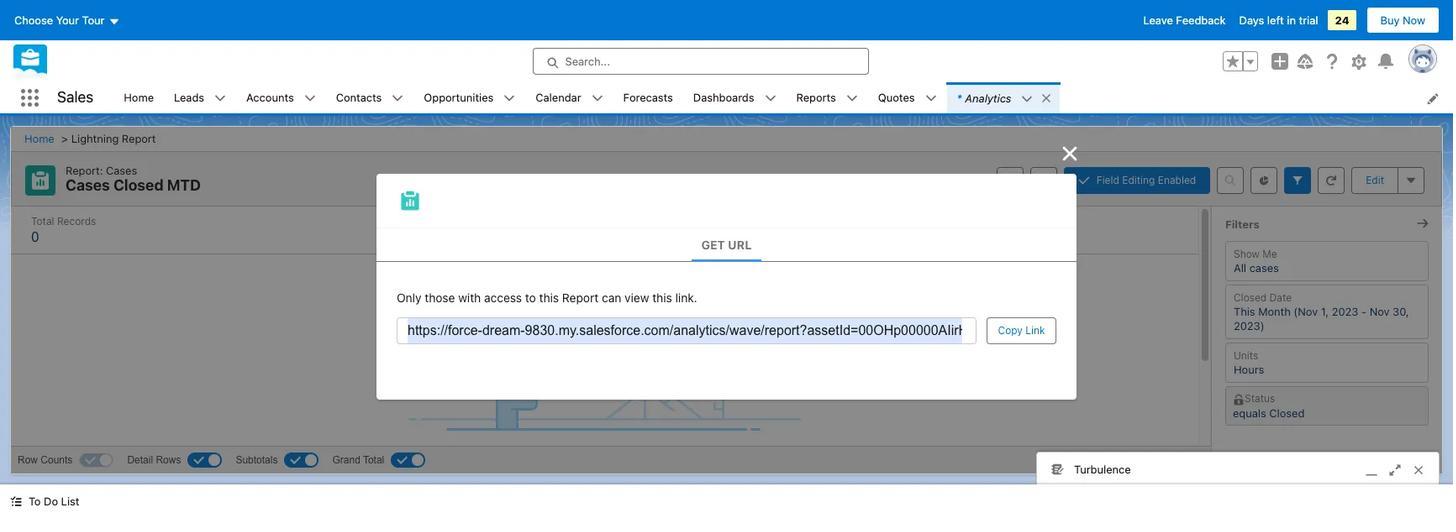 Task type: locate. For each thing, give the bounding box(es) containing it.
text default image for quotes
[[925, 93, 937, 104]]

text default image for leads
[[214, 93, 226, 104]]

* analytics
[[957, 91, 1011, 105]]

text default image right analytics
[[1021, 93, 1033, 105]]

text default image left to
[[10, 496, 22, 508]]

buy now
[[1380, 13, 1425, 27]]

dashboards link
[[683, 82, 764, 113]]

text default image inside the reports list item
[[846, 93, 858, 104]]

calendar list item
[[525, 82, 613, 113]]

text default image right the contacts
[[392, 93, 404, 104]]

opportunities link
[[414, 82, 504, 113]]

text default image right leads
[[214, 93, 226, 104]]

text default image inside calendar list item
[[591, 93, 603, 104]]

leads
[[174, 91, 204, 104]]

text default image
[[1041, 92, 1053, 104], [214, 93, 226, 104], [304, 93, 316, 104], [392, 93, 404, 104], [504, 93, 515, 104], [10, 496, 22, 508]]

list item containing *
[[947, 82, 1060, 113]]

text default image for dashboards
[[764, 93, 776, 104]]

leave
[[1143, 13, 1173, 27]]

text default image inside to do list button
[[10, 496, 22, 508]]

list
[[114, 82, 1453, 113]]

text default image
[[591, 93, 603, 104], [764, 93, 776, 104], [846, 93, 858, 104], [925, 93, 937, 104], [1021, 93, 1033, 105]]

dashboards list item
[[683, 82, 786, 113]]

search...
[[565, 55, 610, 68]]

text default image left reports link in the right top of the page
[[764, 93, 776, 104]]

3 text default image from the left
[[846, 93, 858, 104]]

text default image left *
[[925, 93, 937, 104]]

text default image inside 'contacts' list item
[[392, 93, 404, 104]]

forecasts link
[[613, 82, 683, 113]]

5 text default image from the left
[[1021, 93, 1033, 105]]

group
[[1223, 51, 1258, 71]]

text default image right analytics
[[1041, 92, 1053, 104]]

text default image right the accounts
[[304, 93, 316, 104]]

calendar link
[[525, 82, 591, 113]]

4 text default image from the left
[[925, 93, 937, 104]]

*
[[957, 91, 962, 105]]

opportunities
[[424, 91, 494, 104]]

list item
[[947, 82, 1060, 113]]

text default image right reports
[[846, 93, 858, 104]]

text default image inside "leads" list item
[[214, 93, 226, 104]]

2 text default image from the left
[[764, 93, 776, 104]]

text default image for reports
[[846, 93, 858, 104]]

text default image inside dashboards list item
[[764, 93, 776, 104]]

text default image inside quotes list item
[[925, 93, 937, 104]]

list
[[61, 495, 79, 508]]

forecasts
[[623, 91, 673, 104]]

accounts list item
[[236, 82, 326, 113]]

text default image inside list item
[[1021, 93, 1033, 105]]

leads list item
[[164, 82, 236, 113]]

choose your tour button
[[13, 7, 121, 34]]

text default image inside opportunities list item
[[504, 93, 515, 104]]

buy now button
[[1366, 7, 1440, 34]]

1 text default image from the left
[[591, 93, 603, 104]]

list containing home
[[114, 82, 1453, 113]]

reports link
[[786, 82, 846, 113]]

text default image for opportunities
[[504, 93, 515, 104]]

text default image left calendar link
[[504, 93, 515, 104]]

text default image down search...
[[591, 93, 603, 104]]

accounts link
[[236, 82, 304, 113]]

sales
[[57, 88, 94, 106]]

text default image for accounts
[[304, 93, 316, 104]]

calendar
[[536, 91, 581, 104]]

text default image inside accounts list item
[[304, 93, 316, 104]]

your
[[56, 13, 79, 27]]

to do list
[[29, 495, 79, 508]]



Task type: vqa. For each thing, say whether or not it's contained in the screenshot.
view in button
no



Task type: describe. For each thing, give the bounding box(es) containing it.
search... button
[[532, 48, 869, 75]]

choose
[[14, 13, 53, 27]]

days
[[1239, 13, 1264, 27]]

buy
[[1380, 13, 1400, 27]]

dashboards
[[693, 91, 754, 104]]

tour
[[82, 13, 105, 27]]

quotes list item
[[868, 82, 947, 113]]

do
[[44, 495, 58, 508]]

contacts
[[336, 91, 382, 104]]

turbulence
[[1074, 463, 1131, 476]]

accounts
[[246, 91, 294, 104]]

in
[[1287, 13, 1296, 27]]

text default image inside list item
[[1041, 92, 1053, 104]]

days left in trial
[[1239, 13, 1318, 27]]

quotes link
[[868, 82, 925, 113]]

to do list button
[[0, 485, 89, 519]]

leads link
[[164, 82, 214, 113]]

24
[[1335, 13, 1349, 27]]

home
[[124, 91, 154, 104]]

reports
[[796, 91, 836, 104]]

analytics
[[965, 91, 1011, 105]]

text default image for contacts
[[392, 93, 404, 104]]

contacts link
[[326, 82, 392, 113]]

contacts list item
[[326, 82, 414, 113]]

leave feedback link
[[1143, 13, 1226, 27]]

now
[[1403, 13, 1425, 27]]

to
[[29, 495, 41, 508]]

opportunities list item
[[414, 82, 525, 113]]

home link
[[114, 82, 164, 113]]

quotes
[[878, 91, 915, 104]]

text default image for calendar
[[591, 93, 603, 104]]

leave feedback
[[1143, 13, 1226, 27]]

choose your tour
[[14, 13, 105, 27]]

reports list item
[[786, 82, 868, 113]]

feedback
[[1176, 13, 1226, 27]]

trial
[[1299, 13, 1318, 27]]

left
[[1267, 13, 1284, 27]]



